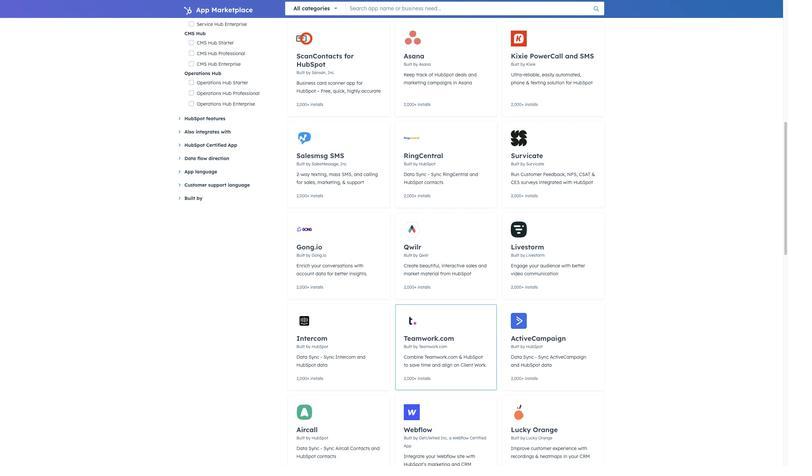 Task type: vqa. For each thing, say whether or not it's contained in the screenshot.


Task type: locate. For each thing, give the bounding box(es) containing it.
+ for kixie
[[521, 102, 524, 107]]

installs for survicate
[[525, 193, 538, 198]]

+ for qwilr
[[414, 285, 417, 290]]

contacts down aircall built by hubspot
[[317, 454, 336, 460]]

installs for teamwork.com
[[418, 376, 431, 381]]

hub up 'operations hub professional' at the left of page
[[222, 80, 232, 86]]

cms
[[184, 31, 195, 37], [197, 40, 207, 46], [197, 51, 207, 57], [197, 61, 207, 67]]

hubspot's
[[404, 462, 426, 466]]

kixie up ultra-
[[511, 52, 528, 60]]

survicate built by survicate
[[511, 152, 544, 167]]

customer up built by
[[184, 182, 207, 188]]

by up surveys
[[520, 162, 525, 167]]

contacts down 'ringcentral built by hubspot'
[[424, 179, 443, 185]]

by up data sync - sync activecampaign and hubspot data
[[520, 344, 525, 349]]

livestorm up audience
[[526, 253, 545, 258]]

0 vertical spatial in
[[453, 80, 457, 86]]

+ for scancontacts
[[307, 102, 309, 107]]

with up 'crm'
[[578, 446, 587, 452]]

service hub enterprise
[[197, 21, 247, 27]]

align
[[442, 362, 453, 368]]

enterprise down cms hub professional
[[218, 61, 241, 67]]

marketing,
[[317, 179, 341, 185]]

by up improve
[[520, 436, 525, 441]]

1 caret image from the top
[[179, 157, 180, 160]]

built inside intercom built by hubspot
[[296, 344, 305, 349]]

operations
[[184, 70, 210, 76], [197, 80, 221, 86], [197, 90, 221, 96], [197, 101, 221, 107]]

1 vertical spatial intercom
[[335, 354, 356, 360]]

hubspot up the data sync - sync intercom and hubspot data
[[312, 344, 328, 349]]

2,000 + installs for gong.io
[[296, 285, 323, 290]]

video
[[511, 271, 523, 277]]

0 vertical spatial marketing
[[404, 80, 426, 86]]

hubspot inside ultra-reliable, easily automated, phone & texting solution for hubspot
[[573, 80, 593, 86]]

hub for cms hub starter
[[208, 40, 217, 46]]

webflow left site
[[437, 454, 456, 460]]

by up the combine
[[413, 344, 418, 349]]

by up enrich
[[306, 253, 311, 258]]

1 horizontal spatial better
[[572, 263, 585, 269]]

0 horizontal spatial in
[[453, 80, 457, 86]]

starter up 'operations hub professional' at the left of page
[[233, 80, 248, 86]]

hubspot down the interactive
[[452, 271, 471, 277]]

0 vertical spatial orange
[[533, 426, 558, 434]]

business
[[296, 80, 315, 86]]

& inside 'improve customer experience with recordings & heatmaps in your crm'
[[535, 454, 539, 460]]

mass
[[329, 172, 340, 177]]

all categories button
[[285, 2, 346, 15]]

data inside data sync - sync activecampaign and hubspot data
[[511, 354, 522, 360]]

caret image for app language
[[179, 170, 180, 173]]

and inside data sync - sync aircall contacts and hubspot contacts
[[371, 446, 380, 452]]

2,000 + installs for livestorm
[[511, 285, 538, 290]]

teamwork.com up combine teamwork.com & hubspot to save time and align on client work.
[[419, 344, 447, 349]]

lucky up customer
[[526, 436, 537, 441]]

operations for operations hub starter
[[197, 80, 221, 86]]

data down 'ringcentral built by hubspot'
[[404, 172, 415, 177]]

2 vertical spatial enterprise
[[233, 101, 255, 107]]

ultra-reliable, easily automated, phone & texting solution for hubspot
[[511, 72, 593, 86]]

hubspot up 'campaigns'
[[434, 72, 454, 78]]

sms up automated,
[[580, 52, 594, 60]]

data sync - sync activecampaign and hubspot data
[[511, 354, 586, 368]]

hub down cms hub enterprise
[[212, 70, 221, 76]]

marketing right hubspot's
[[428, 462, 450, 466]]

hubspot inside data sync - sync ringcentral and hubspot contacts
[[404, 179, 423, 185]]

1 vertical spatial in
[[563, 454, 567, 460]]

certified inside 'webflow built by getuwired inc, a webflow certified app'
[[470, 436, 486, 441]]

- inside data sync - sync ringcentral and hubspot contacts
[[428, 172, 430, 177]]

–
[[317, 88, 320, 94]]

caret image for hubspot features
[[179, 117, 180, 120]]

hub down cms hub starter
[[208, 51, 217, 57]]

1 vertical spatial activecampaign
[[550, 354, 586, 360]]

hubspot up also at the left top of page
[[184, 116, 205, 122]]

& down reliable,
[[526, 80, 529, 86]]

0 horizontal spatial better
[[335, 271, 348, 277]]

gong.io built by gong.io
[[296, 243, 326, 258]]

1 vertical spatial enterprise
[[218, 61, 241, 67]]

1 horizontal spatial support
[[347, 179, 364, 185]]

by left getuwired on the bottom right of the page
[[413, 436, 418, 441]]

data inside data sync - sync aircall contacts and hubspot contacts
[[296, 446, 307, 452]]

2,000 for teamwork.com
[[404, 376, 414, 381]]

beautiful,
[[420, 263, 440, 269]]

integrate
[[404, 454, 425, 460]]

data inside enrich your conversations with account data for better insights.
[[315, 271, 326, 277]]

0 vertical spatial survicate
[[511, 152, 543, 160]]

better right audience
[[572, 263, 585, 269]]

ultra-
[[511, 72, 524, 78]]

0 vertical spatial service
[[197, 0, 213, 6]]

hub for operations hub professional
[[222, 90, 232, 96]]

0 vertical spatial professional
[[225, 11, 251, 17]]

by inside lucky orange built by lucky orange
[[520, 436, 525, 441]]

0 horizontal spatial contacts
[[317, 454, 336, 460]]

0 vertical spatial sms
[[580, 52, 594, 60]]

customer
[[521, 172, 542, 177], [184, 182, 207, 188]]

service down service hub starter
[[197, 11, 213, 17]]

& for survicate
[[592, 172, 595, 177]]

1 vertical spatial contacts
[[317, 454, 336, 460]]

marketing for webflow
[[428, 462, 450, 466]]

to
[[404, 362, 408, 368]]

2 vertical spatial professional
[[233, 90, 259, 96]]

0 vertical spatial lucky
[[511, 426, 531, 434]]

save
[[410, 362, 420, 368]]

service up cms hub
[[197, 21, 213, 27]]

& down customer
[[535, 454, 539, 460]]

- inside data sync - sync aircall contacts and hubspot contacts
[[321, 446, 322, 452]]

+
[[307, 2, 309, 7], [414, 2, 417, 7], [521, 2, 524, 7], [307, 102, 309, 107], [414, 102, 417, 107], [521, 102, 524, 107], [307, 193, 309, 198], [414, 193, 417, 198], [521, 193, 524, 198], [307, 285, 309, 290], [414, 285, 417, 290], [521, 285, 524, 290], [307, 376, 309, 381], [414, 376, 417, 381], [521, 376, 524, 381]]

hubspot up data sync - sync aircall contacts and hubspot contacts
[[312, 436, 328, 441]]

data left flow
[[184, 156, 196, 162]]

1 vertical spatial asana
[[419, 62, 431, 67]]

and inside combine teamwork.com & hubspot to save time and align on client work.
[[432, 362, 440, 368]]

sync
[[416, 172, 426, 177], [431, 172, 441, 177], [309, 354, 319, 360], [324, 354, 334, 360], [523, 354, 534, 360], [538, 354, 549, 360], [309, 446, 319, 452], [324, 446, 334, 452]]

caret image for data flow direction
[[179, 157, 180, 160]]

0 vertical spatial webflow
[[404, 426, 432, 434]]

0 vertical spatial aircall
[[296, 426, 318, 434]]

3 service from the top
[[197, 21, 213, 27]]

1 horizontal spatial marketing
[[428, 462, 450, 466]]

&
[[526, 80, 529, 86], [592, 172, 595, 177], [342, 179, 346, 185], [459, 354, 462, 360], [535, 454, 539, 460]]

qwilr up beautiful,
[[419, 253, 429, 258]]

0 horizontal spatial intercom
[[296, 334, 327, 343]]

asana down deals
[[458, 80, 472, 86]]

0 horizontal spatial customer
[[184, 182, 207, 188]]

0 vertical spatial customer
[[521, 172, 542, 177]]

2,000 + installs for asana
[[404, 102, 431, 107]]

& inside ultra-reliable, easily automated, phone & texting solution for hubspot
[[526, 80, 529, 86]]

with inside enrich your conversations with account data for better insights.
[[354, 263, 363, 269]]

3 caret image from the top
[[179, 144, 180, 147]]

2 vertical spatial teamwork.com
[[425, 354, 458, 360]]

- down aircall built by hubspot
[[321, 446, 322, 452]]

with right audience
[[561, 263, 571, 269]]

by inside scancontacts for hubspot built by sansan, inc.
[[306, 70, 311, 75]]

customer up surveys
[[521, 172, 542, 177]]

0 vertical spatial caret image
[[179, 157, 180, 160]]

starter for cms hub starter
[[218, 40, 234, 46]]

4 caret image from the top
[[179, 170, 180, 173]]

your right enrich
[[311, 263, 321, 269]]

sms inside kixie powercall and sms built by kixie
[[580, 52, 594, 60]]

app up "integrate"
[[404, 444, 411, 449]]

1 vertical spatial livestorm
[[526, 253, 545, 258]]

sms inside salesmsg sms built by salesmessage, inc
[[330, 152, 344, 160]]

teamwork.com built by teamwork.com
[[404, 334, 454, 349]]

caret image for customer support language
[[179, 183, 180, 187]]

site
[[457, 454, 465, 460]]

your inside 'improve customer experience with recordings & heatmaps in your crm'
[[569, 454, 578, 460]]

enterprise for service hub enterprise
[[225, 21, 247, 27]]

webflow built by getuwired inc, a webflow certified app
[[404, 426, 486, 449]]

with inside the engage your audience with better video communication
[[561, 263, 571, 269]]

data down intercom built by hubspot
[[317, 362, 328, 368]]

by up data sync - sync aircall contacts and hubspot contacts
[[306, 436, 311, 441]]

activecampaign
[[511, 334, 566, 343], [550, 354, 586, 360]]

data inside data flow direction dropdown button
[[184, 156, 196, 162]]

2,000 + installs for activecampaign
[[511, 376, 538, 381]]

better down conversations
[[335, 271, 348, 277]]

1 horizontal spatial certified
[[470, 436, 486, 441]]

of
[[429, 72, 433, 78]]

improve
[[511, 446, 530, 452]]

hub up cms hub starter
[[196, 31, 206, 37]]

1 horizontal spatial in
[[563, 454, 567, 460]]

0 vertical spatial gong.io
[[296, 243, 322, 251]]

installs
[[310, 2, 323, 7], [418, 2, 431, 7], [525, 2, 538, 7], [310, 102, 323, 107], [418, 102, 431, 107], [525, 102, 538, 107], [310, 193, 323, 198], [418, 193, 431, 198], [525, 193, 538, 198], [310, 285, 323, 290], [418, 285, 431, 290], [525, 285, 538, 290], [310, 376, 323, 381], [418, 376, 431, 381], [525, 376, 538, 381]]

2 vertical spatial service
[[197, 21, 213, 27]]

compatible hubspot plans group
[[184, 0, 277, 109]]

0 horizontal spatial certified
[[206, 142, 226, 148]]

hubspot down csat on the right
[[574, 179, 593, 185]]

your for webflow
[[426, 454, 436, 460]]

survicate up surveys
[[526, 162, 544, 167]]

sms
[[580, 52, 594, 60], [330, 152, 344, 160]]

2,000 for salesmsg
[[296, 193, 307, 198]]

caret image inside customer support language dropdown button
[[179, 183, 180, 187]]

built inside survicate built by survicate
[[511, 162, 519, 167]]

cms hub enterprise
[[197, 61, 241, 67]]

professional for service hub professional
[[225, 11, 251, 17]]

& inside 2-way texting, mass sms, and calling for sales, marketing, & support
[[342, 179, 346, 185]]

caret image
[[179, 117, 180, 120], [179, 130, 180, 133], [179, 144, 180, 147], [179, 170, 180, 173]]

by up data sync - sync ringcentral and hubspot contacts on the right
[[413, 162, 418, 167]]

+ for asana
[[414, 102, 417, 107]]

your inside the engage your audience with better video communication
[[529, 263, 539, 269]]

hubspot inside combine teamwork.com & hubspot to save time and align on client work.
[[464, 354, 483, 360]]

1 vertical spatial ringcentral
[[443, 172, 468, 177]]

operations up hubspot features
[[197, 101, 221, 107]]

orange
[[533, 426, 558, 434], [538, 436, 552, 441]]

0 vertical spatial kixie
[[511, 52, 528, 60]]

1 vertical spatial lucky
[[526, 436, 537, 441]]

2 caret image from the top
[[179, 183, 180, 187]]

1 horizontal spatial language
[[228, 182, 250, 188]]

cms for cms hub professional
[[197, 51, 207, 57]]

+ for survicate
[[521, 193, 524, 198]]

hub for operations hub
[[212, 70, 221, 76]]

with up the 'hubspot certified app' dropdown button
[[221, 129, 231, 135]]

intercom
[[296, 334, 327, 343], [335, 354, 356, 360]]

livestorm
[[511, 243, 544, 251], [526, 253, 545, 258]]

engage
[[511, 263, 528, 269]]

1 horizontal spatial intercom
[[335, 354, 356, 360]]

operations down operations hub starter
[[197, 90, 221, 96]]

0 vertical spatial enterprise
[[225, 21, 247, 27]]

caret image inside app language dropdown button
[[179, 170, 180, 173]]

+ for teamwork.com
[[414, 376, 417, 381]]

built inside aircall built by hubspot
[[296, 436, 305, 441]]

2,000 for gong.io
[[296, 285, 307, 290]]

and inside keep track of hubspot deals and marketing campaigns in asana
[[468, 72, 477, 78]]

and inside the data sync - sync intercom and hubspot data
[[357, 354, 365, 360]]

marketing inside keep track of hubspot deals and marketing campaigns in asana
[[404, 80, 426, 86]]

1 vertical spatial better
[[335, 271, 348, 277]]

sms up inc
[[330, 152, 344, 160]]

and inside create beautiful, interactive sales and market material from hubspot
[[478, 263, 487, 269]]

0 vertical spatial intercom
[[296, 334, 327, 343]]

from
[[440, 271, 451, 277]]

1 horizontal spatial contacts
[[424, 179, 443, 185]]

2 vertical spatial webflow
[[437, 454, 456, 460]]

& for kixie
[[526, 80, 529, 86]]

caret image inside also integrates with dropdown button
[[179, 130, 180, 133]]

aircall inside aircall built by hubspot
[[296, 426, 318, 434]]

qwilr up create
[[404, 243, 421, 251]]

hubspot up client at right
[[464, 354, 483, 360]]

hubspot down also at the left top of page
[[184, 142, 205, 148]]

communication
[[524, 271, 558, 277]]

cms hub starter
[[197, 40, 234, 46]]

webflow right a
[[453, 436, 469, 441]]

0 horizontal spatial language
[[195, 169, 217, 175]]

1 vertical spatial starter
[[218, 40, 234, 46]]

3 caret image from the top
[[179, 197, 180, 200]]

heatmaps
[[540, 454, 562, 460]]

- inside the data sync - sync intercom and hubspot data
[[321, 354, 322, 360]]

in down experience on the bottom right of page
[[563, 454, 567, 460]]

highly
[[347, 88, 360, 94]]

enrich your conversations with account data for better insights.
[[296, 263, 367, 277]]

with
[[221, 129, 231, 135], [563, 179, 572, 185], [354, 263, 363, 269], [561, 263, 571, 269], [578, 446, 587, 452], [466, 454, 475, 460]]

professional up "service hub enterprise"
[[225, 11, 251, 17]]

hubspot down intercom built by hubspot
[[296, 362, 316, 368]]

2,000
[[296, 2, 307, 7], [404, 2, 414, 7], [511, 2, 521, 7], [296, 102, 307, 107], [404, 102, 414, 107], [511, 102, 521, 107], [296, 193, 307, 198], [404, 193, 414, 198], [511, 193, 521, 198], [296, 285, 307, 290], [404, 285, 414, 290], [511, 285, 521, 290], [296, 376, 307, 381], [404, 376, 414, 381], [511, 376, 521, 381]]

language down data flow direction
[[195, 169, 217, 175]]

hubspot up data sync - sync activecampaign and hubspot data
[[526, 344, 543, 349]]

2 vertical spatial asana
[[458, 80, 472, 86]]

data sync - sync ringcentral and hubspot contacts
[[404, 172, 478, 185]]

inc.
[[328, 70, 335, 75]]

2-way texting, mass sms, and calling for sales, marketing, & support
[[296, 172, 378, 185]]

1 service from the top
[[197, 0, 213, 6]]

asana up track
[[419, 62, 431, 67]]

accurate
[[361, 88, 381, 94]]

your
[[311, 263, 321, 269], [529, 263, 539, 269], [426, 454, 436, 460], [569, 454, 578, 460]]

professional up cms hub enterprise
[[218, 51, 245, 57]]

2 vertical spatial caret image
[[179, 197, 180, 200]]

hub up operations hub
[[208, 61, 217, 67]]

& inside run customer feedback, nps, csat & ces surveys integrated with hubspot
[[592, 172, 595, 177]]

gong.io up enrich your conversations with account data for better insights.
[[312, 253, 326, 258]]

professional
[[225, 11, 251, 17], [218, 51, 245, 57], [233, 90, 259, 96]]

operations down operations hub
[[197, 80, 221, 86]]

app down data flow direction
[[184, 169, 194, 175]]

and inside data sync - sync ringcentral and hubspot contacts
[[470, 172, 478, 177]]

webflow inside integrate your webflow site with hubspot's marketing and cr
[[437, 454, 456, 460]]

lucky orange built by lucky orange
[[511, 426, 558, 441]]

survicate
[[511, 152, 543, 160], [526, 162, 544, 167]]

by up the data sync - sync intercom and hubspot data
[[306, 344, 311, 349]]

data down intercom built by hubspot
[[296, 354, 307, 360]]

data inside data sync - sync ringcentral and hubspot contacts
[[404, 172, 415, 177]]

engage your audience with better video communication
[[511, 263, 585, 277]]

hubspot inside intercom built by hubspot
[[312, 344, 328, 349]]

a
[[449, 436, 451, 441]]

language up built by dropdown button
[[228, 182, 250, 188]]

+ for ringcentral
[[414, 193, 417, 198]]

0 horizontal spatial support
[[208, 182, 226, 188]]

data for intercom
[[317, 362, 328, 368]]

audience
[[540, 263, 560, 269]]

starter
[[225, 0, 240, 6], [218, 40, 234, 46], [233, 80, 248, 86]]

hub for service hub professional
[[214, 11, 223, 17]]

+ for activecampaign
[[521, 376, 524, 381]]

professional up the "operations hub enterprise"
[[233, 90, 259, 96]]

enterprise down marketplace at the left of page
[[225, 21, 247, 27]]

built
[[404, 62, 412, 67], [511, 62, 519, 67], [296, 70, 305, 75], [296, 162, 305, 167], [404, 162, 412, 167], [511, 162, 519, 167], [184, 195, 195, 201], [296, 253, 305, 258], [404, 253, 412, 258], [511, 253, 519, 258], [296, 344, 305, 349], [404, 344, 412, 349], [511, 344, 519, 349], [296, 436, 305, 441], [404, 436, 412, 441], [511, 436, 519, 441]]

0 vertical spatial starter
[[225, 0, 240, 6]]

material
[[421, 271, 439, 277]]

cms for cms hub enterprise
[[197, 61, 207, 67]]

installs for kixie
[[525, 102, 538, 107]]

app
[[196, 6, 209, 14], [228, 142, 237, 148], [184, 169, 194, 175], [404, 444, 411, 449]]

hubspot inside data sync - sync aircall contacts and hubspot contacts
[[296, 454, 316, 460]]

hubspot down 'business'
[[296, 88, 316, 94]]

0 vertical spatial better
[[572, 263, 585, 269]]

enterprise down 'operations hub professional' at the left of page
[[233, 101, 255, 107]]

hubspot inside dropdown button
[[184, 116, 205, 122]]

1 horizontal spatial aircall
[[335, 446, 349, 452]]

built inside 'ringcentral built by hubspot'
[[404, 162, 412, 167]]

1 horizontal spatial customer
[[521, 172, 542, 177]]

aircall built by hubspot
[[296, 426, 328, 441]]

certified up direction
[[206, 142, 226, 148]]

1 vertical spatial sms
[[330, 152, 344, 160]]

data
[[315, 271, 326, 277], [317, 362, 328, 368], [541, 362, 552, 368]]

lucky up improve
[[511, 426, 531, 434]]

with down nps,
[[563, 179, 572, 185]]

service for service hub professional
[[197, 11, 213, 17]]

activecampaign built by hubspot
[[511, 334, 566, 349]]

0 vertical spatial certified
[[206, 142, 226, 148]]

asana inside keep track of hubspot deals and marketing campaigns in asana
[[458, 80, 472, 86]]

0 horizontal spatial aircall
[[296, 426, 318, 434]]

and inside integrate your webflow site with hubspot's marketing and cr
[[451, 462, 460, 466]]

0 horizontal spatial sms
[[330, 152, 344, 160]]

texting,
[[311, 172, 328, 177]]

& right csat on the right
[[592, 172, 595, 177]]

contacts inside data sync - sync ringcentral and hubspot contacts
[[424, 179, 443, 185]]

better inside enrich your conversations with account data for better insights.
[[335, 271, 348, 277]]

your right "integrate"
[[426, 454, 436, 460]]

data right account
[[315, 271, 326, 277]]

0 horizontal spatial marketing
[[404, 80, 426, 86]]

2 caret image from the top
[[179, 130, 180, 133]]

hubspot up sansan,
[[296, 60, 325, 68]]

data inside data sync - sync activecampaign and hubspot data
[[541, 362, 552, 368]]

support down the sms,
[[347, 179, 364, 185]]

- inside data sync - sync activecampaign and hubspot data
[[535, 354, 537, 360]]

hubspot down 'ringcentral built by hubspot'
[[404, 179, 423, 185]]

hubspot inside aircall built by hubspot
[[312, 436, 328, 441]]

calling
[[364, 172, 378, 177]]

track
[[416, 72, 427, 78]]

0 vertical spatial language
[[195, 169, 217, 175]]

by up keep
[[413, 62, 418, 67]]

1 vertical spatial professional
[[218, 51, 245, 57]]

+ for intercom
[[307, 376, 309, 381]]

1 vertical spatial customer
[[184, 182, 207, 188]]

by up create
[[413, 253, 418, 258]]

surveys
[[521, 179, 538, 185]]

by inside aircall built by hubspot
[[306, 436, 311, 441]]

- down 'ringcentral built by hubspot'
[[428, 172, 430, 177]]

1 vertical spatial language
[[228, 182, 250, 188]]

also
[[184, 129, 194, 135]]

starter up cms hub professional
[[218, 40, 234, 46]]

caret image inside built by dropdown button
[[179, 197, 180, 200]]

teamwork.com inside teamwork.com built by teamwork.com
[[419, 344, 447, 349]]

caret image inside the 'hubspot certified app' dropdown button
[[179, 144, 180, 147]]

installs for gong.io
[[310, 285, 323, 290]]

1 vertical spatial caret image
[[179, 183, 180, 187]]

contacts
[[424, 179, 443, 185], [317, 454, 336, 460]]

operations hub starter
[[197, 80, 248, 86]]

hubspot down aircall built by hubspot
[[296, 454, 316, 460]]

2,000 + installs for intercom
[[296, 376, 323, 381]]

data down aircall built by hubspot
[[296, 446, 307, 452]]

asana up keep
[[404, 52, 424, 60]]

operations for operations hub enterprise
[[197, 101, 221, 107]]

app language
[[184, 169, 217, 175]]

2,000 + installs for ringcentral
[[404, 193, 431, 198]]

marketing
[[404, 80, 426, 86], [428, 462, 450, 466]]

hub up service hub professional
[[214, 0, 223, 6]]

-
[[428, 172, 430, 177], [321, 354, 322, 360], [535, 354, 537, 360], [321, 446, 322, 452]]

1 vertical spatial marketing
[[428, 462, 450, 466]]

caret image inside hubspot features dropdown button
[[179, 117, 180, 120]]

gong.io up enrich
[[296, 243, 322, 251]]

hubspot up data sync - sync ringcentral and hubspot contacts on the right
[[419, 162, 436, 167]]

in inside keep track of hubspot deals and marketing campaigns in asana
[[453, 80, 457, 86]]

1 vertical spatial webflow
[[453, 436, 469, 441]]

your for livestorm
[[529, 263, 539, 269]]

cms for cms hub starter
[[197, 40, 207, 46]]

all
[[293, 5, 300, 12]]

data for aircall
[[296, 446, 307, 452]]

built by button
[[179, 194, 277, 202]]

your inside integrate your webflow site with hubspot's marketing and cr
[[426, 454, 436, 460]]

service for service hub enterprise
[[197, 21, 213, 27]]

caret image
[[179, 157, 180, 160], [179, 183, 180, 187], [179, 197, 180, 200]]

1 vertical spatial certified
[[470, 436, 486, 441]]

- down activecampaign built by hubspot
[[535, 354, 537, 360]]

1 horizontal spatial sms
[[580, 52, 594, 60]]

0 vertical spatial contacts
[[424, 179, 443, 185]]

1 vertical spatial teamwork.com
[[419, 344, 447, 349]]

2 vertical spatial starter
[[233, 80, 248, 86]]

installs for livestorm
[[525, 285, 538, 290]]

hubspot inside run customer feedback, nps, csat & ces surveys integrated with hubspot
[[574, 179, 593, 185]]

1 vertical spatial aircall
[[335, 446, 349, 452]]

and inside kixie powercall and sms built by kixie
[[565, 52, 578, 60]]

hubspot down automated,
[[573, 80, 593, 86]]

data
[[184, 156, 196, 162], [404, 172, 415, 177], [296, 354, 307, 360], [511, 354, 522, 360], [296, 446, 307, 452]]

installs for qwilr
[[418, 285, 431, 290]]

keep track of hubspot deals and marketing campaigns in asana
[[404, 72, 477, 86]]

for inside scancontacts for hubspot built by sansan, inc.
[[344, 52, 354, 60]]

2 service from the top
[[197, 11, 213, 17]]

for down conversations
[[327, 271, 333, 277]]

starter for operations hub starter
[[233, 80, 248, 86]]

- down intercom built by hubspot
[[321, 354, 322, 360]]

0 vertical spatial qwilr
[[404, 243, 421, 251]]

marketing down keep
[[404, 80, 426, 86]]

teamwork.com up align
[[425, 354, 458, 360]]

by inside 'ringcentral built by hubspot'
[[413, 162, 418, 167]]

1 vertical spatial service
[[197, 11, 213, 17]]

better inside the engage your audience with better video communication
[[572, 263, 585, 269]]

1 caret image from the top
[[179, 117, 180, 120]]

cms hub professional
[[197, 51, 245, 57]]

2,000 + installs for survicate
[[511, 193, 538, 198]]



Task type: describe. For each thing, give the bounding box(es) containing it.
operations hub enterprise
[[197, 101, 255, 107]]

your for gong.io
[[311, 263, 321, 269]]

intercom inside intercom built by hubspot
[[296, 334, 327, 343]]

by inside gong.io built by gong.io
[[306, 253, 311, 258]]

built inside 'livestorm built by livestorm'
[[511, 253, 519, 258]]

reliable,
[[524, 72, 541, 78]]

feedback,
[[543, 172, 566, 177]]

2,000 for ringcentral
[[404, 193, 414, 198]]

insights.
[[349, 271, 367, 277]]

support inside 2-way texting, mass sms, and calling for sales, marketing, & support
[[347, 179, 364, 185]]

2,000 + installs for scancontacts
[[296, 102, 323, 107]]

campaigns
[[427, 80, 452, 86]]

by inside survicate built by survicate
[[520, 162, 525, 167]]

enrich
[[296, 263, 310, 269]]

hubspot inside 'ringcentral built by hubspot'
[[419, 162, 436, 167]]

nps,
[[567, 172, 578, 177]]

support inside dropdown button
[[208, 182, 226, 188]]

way
[[301, 172, 310, 177]]

hubspot inside create beautiful, interactive sales and market material from hubspot
[[452, 271, 471, 277]]

built by
[[184, 195, 202, 201]]

by inside salesmsg sms built by salesmessage, inc
[[306, 162, 311, 167]]

data for intercom
[[296, 354, 307, 360]]

for inside 2-way texting, mass sms, and calling for sales, marketing, & support
[[296, 179, 303, 185]]

data flow direction button
[[179, 155, 277, 163]]

2,000 for qwilr
[[404, 285, 414, 290]]

- for aircall
[[321, 446, 322, 452]]

hubspot inside the data sync - sync intercom and hubspot data
[[296, 362, 316, 368]]

hubspot inside keep track of hubspot deals and marketing campaigns in asana
[[434, 72, 454, 78]]

enterprise for cms hub enterprise
[[218, 61, 241, 67]]

1 vertical spatial gong.io
[[312, 253, 326, 258]]

built inside scancontacts for hubspot built by sansan, inc.
[[296, 70, 305, 75]]

built inside lucky orange built by lucky orange
[[511, 436, 519, 441]]

hubspot inside data sync - sync activecampaign and hubspot data
[[521, 362, 540, 368]]

hub for cms hub enterprise
[[208, 61, 217, 67]]

contacts inside data sync - sync aircall contacts and hubspot contacts
[[317, 454, 336, 460]]

sales,
[[304, 179, 316, 185]]

operations hub professional
[[197, 90, 259, 96]]

with inside run customer feedback, nps, csat & ces surveys integrated with hubspot
[[563, 179, 572, 185]]

by inside kixie powercall and sms built by kixie
[[520, 62, 525, 67]]

2,000 for activecampaign
[[511, 376, 521, 381]]

professional for cms hub professional
[[218, 51, 245, 57]]

and inside data sync - sync activecampaign and hubspot data
[[511, 362, 519, 368]]

& inside combine teamwork.com & hubspot to save time and align on client work.
[[459, 354, 462, 360]]

hub for cms hub professional
[[208, 51, 217, 57]]

installs for scancontacts
[[310, 102, 323, 107]]

2,000 for livestorm
[[511, 285, 521, 290]]

easily
[[542, 72, 554, 78]]

data for activecampaign
[[541, 362, 552, 368]]

1 vertical spatial survicate
[[526, 162, 544, 167]]

hub for operations hub enterprise
[[222, 101, 232, 107]]

service hub professional
[[197, 11, 251, 17]]

1 vertical spatial orange
[[538, 436, 552, 441]]

customer inside run customer feedback, nps, csat & ces surveys integrated with hubspot
[[521, 172, 542, 177]]

work.
[[474, 362, 487, 368]]

on
[[454, 362, 459, 368]]

sansan,
[[312, 70, 327, 75]]

by inside asana built by asana
[[413, 62, 418, 67]]

quick,
[[333, 88, 346, 94]]

hubspot inside activecampaign built by hubspot
[[526, 344, 543, 349]]

run
[[511, 172, 519, 177]]

marketing for asana
[[404, 80, 426, 86]]

aircall inside data sync - sync aircall contacts and hubspot contacts
[[335, 446, 349, 452]]

with inside 'improve customer experience with recordings & heatmaps in your crm'
[[578, 446, 587, 452]]

0 vertical spatial livestorm
[[511, 243, 544, 251]]

2,000 + installs for teamwork.com
[[404, 376, 431, 381]]

data sync - sync aircall contacts and hubspot contacts
[[296, 446, 380, 460]]

+ for gong.io
[[307, 285, 309, 290]]

marketplace
[[211, 6, 253, 14]]

built inside kixie powercall and sms built by kixie
[[511, 62, 519, 67]]

0 vertical spatial activecampaign
[[511, 334, 566, 343]]

improve customer experience with recordings & heatmaps in your crm
[[511, 446, 590, 460]]

automated,
[[556, 72, 581, 78]]

- for intercom
[[321, 354, 322, 360]]

also integrates with button
[[179, 128, 277, 136]]

installs for asana
[[418, 102, 431, 107]]

2,000 for intercom
[[296, 376, 307, 381]]

hubspot inside the business card scanner app for hubspot – free, quick, highly accurate
[[296, 88, 316, 94]]

0 vertical spatial teamwork.com
[[404, 334, 454, 343]]

caret image for built by
[[179, 197, 180, 200]]

enterprise for operations hub enterprise
[[233, 101, 255, 107]]

built inside asana built by asana
[[404, 62, 412, 67]]

create beautiful, interactive sales and market material from hubspot
[[404, 263, 487, 277]]

installs for salesmsg
[[310, 193, 323, 198]]

for inside the business card scanner app for hubspot – free, quick, highly accurate
[[357, 80, 363, 86]]

by inside dropdown button
[[197, 195, 202, 201]]

hub for operations hub starter
[[222, 80, 232, 86]]

2,000 for survicate
[[511, 193, 521, 198]]

business card scanner app for hubspot – free, quick, highly accurate
[[296, 80, 381, 94]]

caret image for hubspot certified app
[[179, 144, 180, 147]]

installs for activecampaign
[[525, 376, 538, 381]]

customer inside dropdown button
[[184, 182, 207, 188]]

teamwork.com inside combine teamwork.com & hubspot to save time and align on client work.
[[425, 354, 458, 360]]

conversations
[[322, 263, 353, 269]]

salesmsg sms built by salesmessage, inc
[[296, 152, 347, 167]]

app inside 'webflow built by getuwired inc, a webflow certified app'
[[404, 444, 411, 449]]

professional for operations hub professional
[[233, 90, 259, 96]]

built inside 'webflow built by getuwired inc, a webflow certified app'
[[404, 436, 412, 441]]

1 vertical spatial kixie
[[526, 62, 535, 67]]

crm
[[580, 454, 590, 460]]

app inside dropdown button
[[228, 142, 237, 148]]

2,000 + installs for qwilr
[[404, 285, 431, 290]]

data for ringcentral
[[404, 172, 415, 177]]

integrated
[[539, 179, 562, 185]]

built inside teamwork.com built by teamwork.com
[[404, 344, 412, 349]]

caret image for also integrates with
[[179, 130, 180, 133]]

built inside qwilr built by qwilr
[[404, 253, 412, 258]]

by inside qwilr built by qwilr
[[413, 253, 418, 258]]

2,000 for scancontacts
[[296, 102, 307, 107]]

2,000 for asana
[[404, 102, 414, 107]]

1 vertical spatial qwilr
[[419, 253, 429, 258]]

inc
[[340, 162, 347, 167]]

certified inside dropdown button
[[206, 142, 226, 148]]

for inside enrich your conversations with account data for better insights.
[[327, 271, 333, 277]]

& for lucky
[[535, 454, 539, 460]]

data for activecampaign
[[511, 354, 522, 360]]

cms for cms hub
[[184, 31, 195, 37]]

hubspot features
[[184, 116, 225, 122]]

with inside integrate your webflow site with hubspot's marketing and cr
[[466, 454, 475, 460]]

+ for livestorm
[[521, 285, 524, 290]]

by inside activecampaign built by hubspot
[[520, 344, 525, 349]]

service hub starter
[[197, 0, 240, 6]]

recordings
[[511, 454, 534, 460]]

sms,
[[342, 172, 353, 177]]

combine teamwork.com & hubspot to save time and align on client work.
[[404, 354, 487, 368]]

operations for operations hub
[[184, 70, 210, 76]]

asana built by asana
[[404, 52, 431, 67]]

+ for salesmsg
[[307, 193, 309, 198]]

by inside intercom built by hubspot
[[306, 344, 311, 349]]

installs for intercom
[[310, 376, 323, 381]]

livestorm built by livestorm
[[511, 243, 545, 258]]

experience
[[553, 446, 577, 452]]

scancontacts
[[296, 52, 342, 60]]

in inside 'improve customer experience with recordings & heatmaps in your crm'
[[563, 454, 567, 460]]

solution
[[547, 80, 564, 86]]

by inside teamwork.com built by teamwork.com
[[413, 344, 418, 349]]

operations for operations hub professional
[[197, 90, 221, 96]]

built inside salesmsg sms built by salesmessage, inc
[[296, 162, 305, 167]]

with inside dropdown button
[[221, 129, 231, 135]]

time
[[421, 362, 431, 368]]

also integrates with
[[184, 129, 231, 135]]

intercom inside the data sync - sync intercom and hubspot data
[[335, 354, 356, 360]]

ces
[[511, 179, 520, 185]]

hubspot inside scancontacts for hubspot built by sansan, inc.
[[296, 60, 325, 68]]

csat
[[579, 172, 590, 177]]

2,000 + installs for kixie
[[511, 102, 538, 107]]

create
[[404, 263, 418, 269]]

0 vertical spatial ringcentral
[[404, 152, 443, 160]]

customer
[[531, 446, 551, 452]]

built inside gong.io built by gong.io
[[296, 253, 305, 258]]

integrates
[[196, 129, 219, 135]]

2,000 + installs for salesmsg
[[296, 193, 323, 198]]

customer support language button
[[179, 181, 277, 189]]

ringcentral built by hubspot
[[404, 152, 443, 167]]

for inside ultra-reliable, easily automated, phone & texting solution for hubspot
[[566, 80, 572, 86]]

scancontacts for hubspot built by sansan, inc.
[[296, 52, 354, 75]]

account
[[296, 271, 314, 277]]

Search app name or business need... search field
[[346, 2, 604, 15]]

hubspot features button
[[179, 115, 277, 123]]

hubspot certified app button
[[179, 141, 277, 149]]

2-
[[296, 172, 301, 177]]

hubspot inside dropdown button
[[184, 142, 205, 148]]

hub for service hub starter
[[214, 0, 223, 6]]

starter for service hub starter
[[225, 0, 240, 6]]

0 vertical spatial asana
[[404, 52, 424, 60]]

ringcentral inside data sync - sync ringcentral and hubspot contacts
[[443, 172, 468, 177]]

hub for cms hub
[[196, 31, 206, 37]]

- for activecampaign
[[535, 354, 537, 360]]

service for service hub starter
[[197, 0, 213, 6]]

by inside 'livestorm built by livestorm'
[[520, 253, 525, 258]]

scanner
[[328, 80, 345, 86]]

qwilr built by qwilr
[[404, 243, 429, 258]]

client
[[461, 362, 473, 368]]

direction
[[209, 156, 229, 162]]

2,000 for kixie
[[511, 102, 521, 107]]

app inside dropdown button
[[184, 169, 194, 175]]

app up "service hub enterprise"
[[196, 6, 209, 14]]

built inside activecampaign built by hubspot
[[511, 344, 519, 349]]

built inside dropdown button
[[184, 195, 195, 201]]

phone
[[511, 80, 525, 86]]

all categories
[[293, 5, 330, 12]]

data flow direction
[[184, 156, 229, 162]]

installs for ringcentral
[[418, 193, 431, 198]]

hubspot certified app
[[184, 142, 237, 148]]

hub for service hub enterprise
[[214, 21, 223, 27]]

- for ringcentral
[[428, 172, 430, 177]]

salesmsg
[[296, 152, 328, 160]]

salesmessage,
[[312, 162, 339, 167]]

combine
[[404, 354, 423, 360]]

by inside 'webflow built by getuwired inc, a webflow certified app'
[[413, 436, 418, 441]]

integrate your webflow site with hubspot's marketing and cr
[[404, 454, 475, 466]]

sales
[[466, 263, 477, 269]]

and inside 2-way texting, mass sms, and calling for sales, marketing, & support
[[354, 172, 362, 177]]



